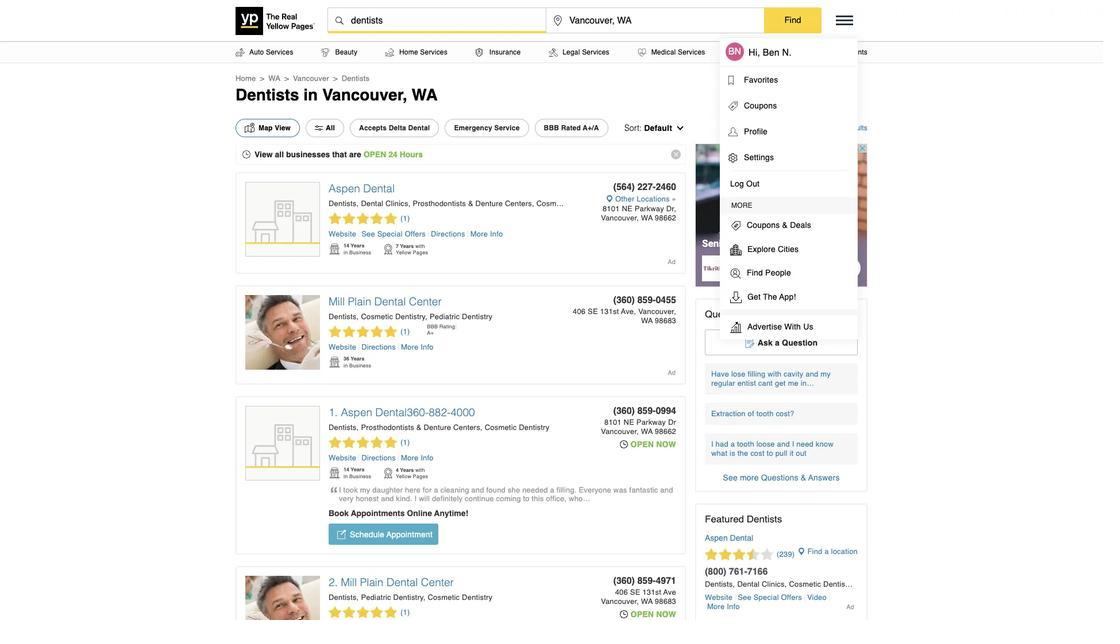 Task type: describe. For each thing, give the bounding box(es) containing it.
browse home services image
[[386, 48, 394, 57]]

years up took
[[351, 467, 365, 473]]

dr
[[668, 418, 676, 427]]

get the app! link
[[720, 286, 858, 310]]

profile link
[[720, 119, 858, 145]]

(1) for (360) 859-0455
[[401, 328, 410, 336]]

0 vertical spatial see
[[362, 230, 375, 238]]

131st for 0455
[[600, 307, 619, 316]]

map view
[[259, 124, 291, 132]]

advertisement region
[[695, 144, 868, 287]]

a inside the i had a tooth loose and i need know what is the cost to pull it out
[[731, 440, 735, 449]]

dentists link down (800)
[[705, 580, 735, 589]]

1 horizontal spatial questions
[[761, 474, 799, 483]]

cosmetic inside "aspen dental dentists dental clinics prosthodontists & denture centers cosmetic dentistry"
[[537, 199, 569, 208]]

kind.
[[396, 495, 412, 503]]

yp image for 7
[[383, 243, 393, 256]]

(1) link for (360) 859-4971
[[329, 607, 410, 619]]

8101 inside (360) 859-0994 8101 ne parkway dr vancouver, wa 98662
[[605, 418, 622, 427]]

dental clinics link for cosmetic dentistry
[[737, 580, 787, 589]]

browse medical services image
[[638, 48, 647, 57]]

in inside 36 years in business
[[344, 363, 348, 369]]

cavity
[[784, 370, 804, 379]]

website directions more info for more info link under a+
[[329, 343, 434, 352]]

clinics inside '(800) 761-7166 dentists dental clinics cosmetic dentistry website see special offers video more info'
[[762, 580, 785, 589]]

and inside the i had a tooth loose and i need know what is the cost to pull it out
[[777, 440, 790, 449]]

ask a question image
[[745, 337, 755, 348]]

aspen dental360-882-4000 link
[[341, 406, 475, 419]]

dentists up dentists in vancouver, wa
[[342, 74, 370, 83]]

services for medical services
[[678, 48, 705, 56]]

open for aspen dental360-882-4000
[[631, 440, 654, 449]]

(1) link for (360) 859-0994
[[329, 437, 410, 449]]

i left will
[[415, 495, 417, 503]]

coupons & deals link
[[720, 214, 858, 238]]

centers inside "aspen dental dentists dental clinics prosthodontists & denture centers cosmetic dentistry"
[[505, 199, 532, 208]]

dentists down wa link
[[236, 86, 299, 104]]

i left took
[[339, 486, 341, 495]]

i left had
[[711, 440, 714, 449]]

more down "aspen dental dentists dental clinics prosthodontists & denture centers cosmetic dentistry" at the top
[[470, 230, 488, 238]]

cosmetic inside mill plain dental center dentists cosmetic dentistry pediatric dentistry
[[361, 313, 393, 321]]

and left found on the left bottom
[[471, 486, 484, 495]]

(360) 859-0455 406 se 131st ave, vancouver, wa 98683
[[573, 295, 676, 325]]

browse legal services image
[[549, 48, 558, 57]]

open now for aspen dental360-882-4000
[[631, 440, 676, 449]]

i had a tooth loose and i need know what is the cost to pull it out
[[711, 440, 834, 458]]

find people link
[[720, 262, 858, 286]]

dentists link for (360) 859-0994
[[329, 424, 359, 432]]

yellow for dental
[[396, 250, 411, 256]]

directions link for more info link under a+
[[359, 343, 399, 352]]

0 horizontal spatial answers
[[761, 309, 798, 320]]

more inside '(800) 761-7166 dentists dental clinics cosmetic dentistry website see special offers video more info'
[[707, 603, 725, 611]]

dentists inside the 2. mill plain dental center dentists pediatric dentistry cosmetic dentistry
[[329, 594, 357, 602]]

out
[[796, 449, 807, 458]]

user avatar image
[[729, 127, 738, 136]]

filling
[[748, 370, 766, 379]]

859- for aspen dental360-882-4000
[[637, 406, 656, 417]]

find button
[[764, 7, 822, 33]]

legal services
[[563, 48, 610, 56]]

bbb rated a+/a
[[544, 124, 599, 132]]

parkway inside (564) 227-2460 other locations » 8101 ne parkway dr, vancouver, wa 98662
[[635, 205, 664, 213]]

coupons for coupons
[[744, 101, 777, 110]]

map
[[259, 124, 273, 132]]

website directions more info for more info link over 4 years with yellow pages
[[329, 454, 434, 463]]

0 vertical spatial the
[[763, 292, 777, 301]]

i up it
[[792, 440, 794, 449]]

4
[[396, 468, 399, 474]]

years left 7
[[351, 243, 365, 249]]

me
[[788, 379, 799, 388]]

see more questions & answers
[[723, 474, 840, 483]]

(1) link for (564) 227-2460
[[329, 213, 410, 225]]

who…
[[569, 495, 591, 503]]

services for home services
[[420, 48, 448, 56]]

859- for mill plain dental center
[[637, 576, 656, 587]]

coupons & deals
[[747, 221, 811, 230]]

a left filling.
[[550, 486, 555, 495]]

featured dentists
[[705, 514, 782, 525]]

more info link down a+
[[399, 343, 434, 352]]

dental inside mill plain dental center dentists cosmetic dentistry pediatric dentistry
[[374, 295, 406, 308]]

wa inside (360) 859-4971 406 se 131st ave vancouver, wa 98683
[[641, 598, 653, 606]]

now for mill plain dental center
[[656, 610, 676, 619]]

people
[[765, 268, 791, 278]]

(564)
[[613, 182, 635, 193]]

dentistry inside "aspen dental dentists dental clinics prosthodontists & denture centers cosmetic dentistry"
[[571, 199, 601, 208]]

wa inside (564) 227-2460 other locations » 8101 ne parkway dr, vancouver, wa 98662
[[641, 214, 653, 222]]

ave,
[[621, 307, 636, 316]]

search
[[819, 124, 842, 132]]

needed
[[522, 486, 548, 495]]

ne inside (360) 859-0994 8101 ne parkway dr vancouver, wa 98662
[[624, 418, 634, 427]]

coupons tag image
[[729, 101, 738, 111]]

questions & answers
[[705, 309, 798, 320]]

dental down are
[[361, 199, 383, 208]]

406 for 0455
[[573, 307, 586, 316]]

home
[[236, 74, 256, 83]]

14 for dental360-
[[344, 467, 349, 473]]

definitely
[[432, 495, 463, 503]]

dentists in vancouver, wa
[[236, 86, 438, 104]]

0 vertical spatial aspen dental link
[[329, 182, 395, 195]]

2. mill plain dental center dentists pediatric dentistry cosmetic dentistry
[[329, 576, 493, 602]]

761-
[[729, 567, 748, 578]]

wa inside the (360) 859-0455 406 se 131st ave, vancouver, wa 98683
[[641, 317, 653, 325]]

(1) for (564) 227-2460
[[401, 214, 410, 223]]

coupons link
[[720, 93, 858, 119]]

denture inside 1. aspen dental360-882-4000 dentists prosthodontists & denture centers cosmetic dentistry
[[424, 424, 451, 432]]

cost
[[751, 449, 765, 458]]

& inside "aspen dental dentists dental clinics prosthodontists & denture centers cosmetic dentistry"
[[468, 199, 473, 208]]

dentistry inside '(800) 761-7166 dentists dental clinics cosmetic dentistry website see special offers video more info'
[[823, 580, 854, 589]]

8101 inside (564) 227-2460 other locations » 8101 ne parkway dr, vancouver, wa 98662
[[603, 205, 620, 213]]

Where? text field
[[546, 8, 764, 33]]

emergency service
[[454, 124, 520, 132]]

center inside the 2. mill plain dental center dentists pediatric dentistry cosmetic dentistry
[[421, 576, 454, 589]]

denture inside "aspen dental dentists dental clinics prosthodontists & denture centers cosmetic dentistry"
[[476, 199, 503, 208]]

explore
[[748, 245, 776, 254]]

(360) for mill plain dental center
[[613, 576, 635, 587]]

0 vertical spatial mill plain dental center link
[[329, 295, 442, 308]]

this
[[532, 495, 544, 503]]

ask a question
[[758, 338, 818, 347]]

a+/a
[[583, 124, 599, 132]]

7 years with yellow pages
[[396, 244, 428, 256]]

1 vertical spatial ad
[[668, 369, 676, 377]]

hi,
[[749, 48, 760, 58]]

859- inside the (360) 859-0455 406 se 131st ave, vancouver, wa 98683
[[637, 295, 656, 306]]

continue
[[465, 495, 494, 503]]

1 vertical spatial aspen dental link
[[705, 534, 753, 543]]

a right for
[[434, 486, 438, 495]]

vancouver, for 0994
[[601, 428, 639, 436]]

98662 inside (360) 859-0994 8101 ne parkway dr vancouver, wa 98662
[[655, 428, 676, 436]]

website inside '(800) 761-7166 dentists dental clinics cosmetic dentistry website see special offers video more info'
[[705, 594, 733, 602]]

insurance
[[490, 48, 521, 56]]

clinics inside "aspen dental dentists dental clinics prosthodontists & denture centers cosmetic dentistry"
[[386, 199, 408, 208]]

and right fantastic on the bottom
[[660, 486, 673, 495]]

0 vertical spatial directions
[[431, 230, 465, 238]]

website see special offers directions more info
[[329, 230, 503, 238]]

cosmetic dentistry link for prosthodontists & denture centers
[[485, 424, 550, 432]]

other
[[615, 195, 635, 203]]

ave
[[663, 588, 676, 597]]

dental inside '(800) 761-7166 dentists dental clinics cosmetic dentistry website see special offers video more info'
[[737, 580, 760, 589]]

website link for more info link over 4 years with yellow pages
[[329, 454, 359, 463]]

131st for 4971
[[643, 588, 661, 597]]

cosmetic dentistry link for dental clinics
[[789, 580, 856, 589]]

dentists up (239) link
[[747, 514, 782, 525]]

bbb for bbb rating: a+
[[427, 324, 438, 330]]

dentistry inside 1. aspen dental360-882-4000 dentists prosthodontists & denture centers cosmetic dentistry
[[519, 424, 550, 432]]

227-
[[637, 182, 656, 193]]

info up 4 years with yellow pages
[[421, 454, 434, 463]]

mill plain dental center - dentists image
[[245, 576, 320, 621]]

directions for more info link over 4 years with yellow pages
[[362, 454, 396, 463]]

1 horizontal spatial pediatric dentistry link
[[430, 313, 493, 321]]

with inside 7 years with yellow pages
[[415, 244, 425, 249]]

coming
[[496, 495, 521, 503]]

ask a question link
[[705, 330, 858, 356]]

what
[[711, 449, 728, 458]]

14 for dentists
[[344, 243, 349, 249]]

dentists inside mill plain dental center dentists cosmetic dentistry pediatric dentistry
[[329, 313, 357, 321]]

aspen dental
[[705, 534, 753, 543]]

info down "aspen dental dentists dental clinics prosthodontists & denture centers cosmetic dentistry" at the top
[[490, 230, 503, 238]]

0 vertical spatial directions link
[[429, 230, 468, 238]]

vancouver, inside (564) 227-2460 other locations » 8101 ne parkway dr, vancouver, wa 98662
[[601, 214, 639, 222]]

(800) 761-7166 dentists dental clinics cosmetic dentistry website see special offers video more info
[[705, 567, 854, 611]]

ne inside (564) 227-2460 other locations » 8101 ne parkway dr, vancouver, wa 98662
[[622, 205, 633, 213]]

pages for 4000
[[413, 474, 428, 480]]

and inside the have lose filling with cavity and my regular entist cant get me in…
[[806, 370, 819, 379]]

services for auto services
[[266, 48, 293, 56]]

0455
[[656, 295, 676, 306]]

dental up (239) link
[[730, 534, 753, 543]]

video link
[[805, 594, 830, 602]]

0994
[[656, 406, 676, 417]]

filling.
[[557, 486, 577, 495]]

appointments
[[351, 509, 405, 518]]

1 vertical spatial mill plain dental center link
[[341, 576, 454, 589]]

she
[[508, 486, 520, 495]]

(1) link for (360) 859-0455
[[329, 326, 410, 338]]

(360) 859-4971 406 se 131st ave vancouver, wa 98683
[[601, 576, 676, 606]]

i took my daughter here for a cleaning and found she needed a filling. everyone was fantastic and very honest and kind. i will definitely continue coming to this office, who…
[[339, 486, 673, 503]]

more up 4 years with yellow pages
[[401, 454, 419, 463]]

se for 4971
[[630, 588, 640, 597]]

vancouver
[[293, 74, 329, 83]]

advertise
[[748, 322, 782, 331]]

pediatric inside the 2. mill plain dental center dentists pediatric dentistry cosmetic dentistry
[[361, 594, 391, 602]]

browse insurance image
[[476, 48, 483, 57]]

aspen dental dentists dental clinics prosthodontists & denture centers cosmetic dentistry
[[329, 182, 601, 208]]

years inside 7 years with yellow pages
[[400, 244, 414, 249]]

user settings image
[[729, 153, 738, 162]]

regular
[[711, 379, 735, 388]]

find people
[[747, 268, 791, 278]]

tooth inside the i had a tooth loose and i need know what is the cost to pull it out
[[737, 440, 754, 449]]

info down a+
[[421, 343, 434, 352]]

aspen inside 1. aspen dental360-882-4000 dentists prosthodontists & denture centers cosmetic dentistry
[[341, 406, 372, 419]]

0 vertical spatial open
[[364, 150, 386, 159]]

cities
[[778, 245, 799, 254]]

Find a business text field
[[328, 8, 546, 33]]

1 vertical spatial prosthodontists & denture centers link
[[361, 424, 483, 432]]

dental clinics link for prosthodontists & denture centers
[[361, 199, 411, 208]]

36
[[344, 356, 349, 362]]

more info link down "aspen dental dentists dental clinics prosthodontists & denture centers cosmetic dentistry" at the top
[[468, 230, 503, 238]]

plain inside mill plain dental center dentists cosmetic dentistry pediatric dentistry
[[348, 295, 371, 308]]

deals
[[790, 221, 811, 230]]

have lose filling with cavity and my regular entist cant get me in…
[[711, 370, 831, 388]]

2.
[[329, 576, 338, 589]]

accepts delta dental
[[359, 124, 430, 132]]

explore cities link
[[720, 238, 858, 262]]

n.
[[782, 48, 792, 58]]

years inside 4 years with yellow pages
[[400, 468, 414, 474]]

yp image for 14 years
[[329, 467, 341, 480]]



Task type: locate. For each thing, give the bounding box(es) containing it.
parkway inside (360) 859-0994 8101 ne parkway dr vancouver, wa 98662
[[637, 418, 666, 427]]

loose
[[757, 440, 775, 449]]

directions for more info link under a+
[[362, 343, 396, 352]]

1 vertical spatial se
[[630, 588, 640, 597]]

pages inside 7 years with yellow pages
[[413, 250, 428, 256]]

centers inside 1. aspen dental360-882-4000 dentists prosthodontists & denture centers cosmetic dentistry
[[453, 424, 480, 432]]

my right took
[[360, 486, 370, 495]]

view
[[275, 124, 291, 132], [255, 150, 273, 159]]

coupons for coupons & deals
[[747, 221, 780, 230]]

appointment
[[387, 530, 433, 540]]

14 years in business for dental360-
[[344, 467, 371, 480]]

mill plain dental center link down schedule appointment
[[341, 576, 454, 589]]

1 yellow from the top
[[396, 250, 411, 256]]

aspen dental link
[[329, 182, 395, 195], [705, 534, 753, 543]]

ben
[[763, 48, 780, 58]]

0 horizontal spatial find
[[747, 268, 763, 278]]

dentists inside '(800) 761-7166 dentists dental clinics cosmetic dentistry website see special offers video more info'
[[705, 580, 733, 589]]

1 vertical spatial tooth
[[737, 440, 754, 449]]

3 services from the left
[[582, 48, 610, 56]]

the right is on the bottom right of page
[[738, 449, 748, 458]]

2 now from the top
[[656, 610, 676, 619]]

2 (1) link from the top
[[329, 326, 410, 338]]

1 (1) link from the top
[[329, 213, 410, 225]]

131st inside the (360) 859-0455 406 se 131st ave, vancouver, wa 98683
[[600, 307, 619, 316]]

get
[[775, 379, 786, 388]]

1 business from the top
[[349, 250, 371, 256]]

859- inside (360) 859-0994 8101 ne parkway dr vancouver, wa 98662
[[637, 406, 656, 417]]

0 horizontal spatial bbb
[[427, 324, 438, 330]]

directions link for more info link over 4 years with yellow pages
[[359, 454, 399, 463]]

1 14 from the top
[[344, 243, 349, 249]]

about search results
[[799, 124, 868, 132]]

1 vertical spatial 8101
[[605, 418, 622, 427]]

aspen
[[329, 182, 360, 195], [341, 406, 372, 419], [705, 534, 728, 543]]

accepts
[[359, 124, 387, 132]]

2 services from the left
[[420, 48, 448, 56]]

1 vertical spatial view
[[255, 150, 273, 159]]

entist
[[738, 379, 756, 388]]

0 horizontal spatial denture
[[424, 424, 451, 432]]

3 business from the top
[[349, 474, 371, 480]]

open 24 hours link
[[364, 150, 423, 159]]

(360) for aspen dental360-882-4000
[[613, 406, 635, 417]]

for
[[423, 486, 432, 495]]

yp image up very
[[329, 467, 341, 480]]

2 website directions more info from the top
[[329, 454, 434, 463]]

859- inside (360) 859-4971 406 se 131st ave vancouver, wa 98683
[[637, 576, 656, 587]]

to down loose
[[767, 449, 773, 458]]

dentists link for (360) 859-0455
[[329, 313, 359, 321]]

ad down location
[[847, 604, 854, 611]]

special inside '(800) 761-7166 dentists dental clinics cosmetic dentistry website see special offers video more info'
[[754, 594, 779, 602]]

yp image for 14
[[329, 243, 341, 256]]

1 vertical spatial bbb
[[427, 324, 438, 330]]

vancouver, inside the (360) 859-0455 406 se 131st ave, vancouver, wa 98683
[[638, 307, 676, 316]]

2 business from the top
[[349, 363, 371, 369]]

1 open now from the top
[[631, 440, 676, 449]]

prosthodontists inside 1. aspen dental360-882-4000 dentists prosthodontists & denture centers cosmetic dentistry
[[361, 424, 414, 432]]

medical
[[651, 48, 676, 56]]

directions down "aspen dental dentists dental clinics prosthodontists & denture centers cosmetic dentistry" at the top
[[431, 230, 465, 238]]

log
[[730, 179, 744, 188]]

dental clinics link down 7166
[[737, 580, 787, 589]]

sort: default
[[625, 124, 672, 133]]

more down log out
[[732, 202, 753, 210]]

ad up 0455
[[668, 259, 676, 266]]

vancouver, for 0455
[[638, 307, 676, 316]]

(360) inside (360) 859-0994 8101 ne parkway dr vancouver, wa 98662
[[613, 406, 635, 417]]

questions down pull
[[761, 474, 799, 483]]

the inside the i had a tooth loose and i need know what is the cost to pull it out
[[738, 449, 748, 458]]

1 vertical spatial questions
[[761, 474, 799, 483]]

0 horizontal spatial my
[[360, 486, 370, 495]]

view all businesses that are open 24 hours
[[255, 150, 423, 159]]

1 horizontal spatial aspen dental link
[[705, 534, 753, 543]]

i had a tooth loose and i need know what is the cost to pull it out link
[[705, 434, 858, 465]]

to inside i took my daughter here for a cleaning and found she needed a filling. everyone was fantastic and very honest and kind. i will definitely continue coming to this office, who…
[[523, 495, 530, 503]]

yp image left 4
[[383, 467, 393, 480]]

0 vertical spatial pediatric dentistry link
[[430, 313, 493, 321]]

2 vertical spatial 859-
[[637, 576, 656, 587]]

directions up 36 years in business
[[362, 343, 396, 352]]

(1) for (360) 859-4971
[[401, 609, 410, 617]]

favorites
[[744, 75, 778, 84]]

dentists link down 2.
[[329, 594, 359, 602]]

book
[[329, 509, 349, 518]]

0 horizontal spatial 131st
[[600, 307, 619, 316]]

bbb up a+
[[427, 324, 438, 330]]

find inside button
[[785, 15, 801, 25]]

aspen inside "aspen dental dentists dental clinics prosthodontists & denture centers cosmetic dentistry"
[[329, 182, 360, 195]]

pages up for
[[413, 474, 428, 480]]

& inside 1. aspen dental360-882-4000 dentists prosthodontists & denture centers cosmetic dentistry
[[416, 424, 422, 432]]

directions link
[[429, 230, 468, 238], [359, 343, 399, 352], [359, 454, 399, 463]]

(360) left 4971
[[613, 576, 635, 587]]

my right cavity
[[821, 370, 831, 379]]

0 vertical spatial now
[[656, 440, 676, 449]]

1 services from the left
[[266, 48, 293, 56]]

yp image left the 36
[[329, 356, 341, 369]]

1 vertical spatial clinics
[[762, 580, 785, 589]]

3 (360) from the top
[[613, 576, 635, 587]]

a left location
[[825, 548, 829, 556]]

98683 for 0455
[[655, 317, 676, 325]]

years right 4
[[400, 468, 414, 474]]

aspen for aspen dental
[[705, 534, 728, 543]]

ad up the '0994' on the right
[[668, 369, 676, 377]]

1 pages from the top
[[413, 250, 428, 256]]

1 horizontal spatial pediatric
[[430, 313, 460, 321]]

yellow down 7
[[396, 250, 411, 256]]

1 horizontal spatial centers
[[505, 199, 532, 208]]

0 horizontal spatial se
[[588, 307, 598, 316]]

see special offers link up 7
[[359, 230, 429, 238]]

with inside the have lose filling with cavity and my regular entist cant get me in…
[[768, 370, 782, 379]]

0 horizontal spatial pediatric dentistry link
[[361, 594, 426, 602]]

1 vertical spatial now
[[656, 610, 676, 619]]

yellow for 882-
[[396, 474, 411, 480]]

was
[[614, 486, 627, 495]]

98683 down 0455
[[655, 317, 676, 325]]

more
[[732, 202, 753, 210], [470, 230, 488, 238], [401, 343, 419, 352], [401, 454, 419, 463], [707, 603, 725, 611]]

2 vertical spatial open
[[631, 610, 654, 619]]

0 vertical spatial coupons
[[744, 101, 777, 110]]

of
[[748, 410, 754, 418]]

1 horizontal spatial find
[[785, 15, 801, 25]]

aspen dental360-882-4000 - dentists image
[[246, 407, 320, 482]]

131st inside (360) 859-4971 406 se 131st ave vancouver, wa 98683
[[643, 588, 661, 597]]

open for mill plain dental center
[[631, 610, 654, 619]]

2 open now from the top
[[631, 610, 676, 619]]

0 horizontal spatial clinics
[[386, 199, 408, 208]]

business for dentists
[[349, 250, 371, 256]]

2 98662 from the top
[[655, 428, 676, 436]]

0 vertical spatial prosthodontists
[[413, 199, 466, 208]]

services right medical
[[678, 48, 705, 56]]

98662 inside (564) 227-2460 other locations » 8101 ne parkway dr, vancouver, wa 98662
[[655, 214, 676, 222]]

now down dr
[[656, 440, 676, 449]]

years right 7
[[400, 244, 414, 249]]

open down (360) 859-0994 8101 ne parkway dr vancouver, wa 98662
[[631, 440, 654, 449]]

with inside 4 years with yellow pages
[[415, 468, 425, 474]]

answers
[[761, 309, 798, 320], [808, 474, 840, 483]]

open now for mill plain dental center
[[631, 610, 676, 619]]

find inside "link"
[[747, 268, 763, 278]]

prosthodontists down dental360-
[[361, 424, 414, 432]]

0 horizontal spatial offers
[[405, 230, 426, 238]]

tooth
[[757, 410, 774, 418], [737, 440, 754, 449]]

yp image
[[329, 356, 341, 369], [329, 467, 341, 480], [383, 467, 393, 480]]

0 horizontal spatial pediatric
[[361, 594, 391, 602]]

1 vertical spatial the
[[738, 449, 748, 458]]

see special offers link for directions
[[359, 230, 429, 238]]

(1) link up 7
[[329, 213, 410, 225]]

1 vertical spatial directions link
[[359, 343, 399, 352]]

0 horizontal spatial tooth
[[737, 440, 754, 449]]

a+
[[427, 330, 434, 336]]

mill inside the 2. mill plain dental center dentists pediatric dentistry cosmetic dentistry
[[341, 576, 357, 589]]

schedule appointment link
[[329, 524, 439, 545]]

dentists link for (564) 227-2460
[[329, 199, 359, 208]]

0 vertical spatial pediatric
[[430, 313, 460, 321]]

favorites ribbon image
[[729, 76, 734, 85]]

yellow down 4
[[396, 474, 411, 480]]

favorites link
[[720, 67, 858, 93]]

emergency
[[454, 124, 492, 132]]

98683 inside the (360) 859-0455 406 se 131st ave, vancouver, wa 98683
[[655, 317, 676, 325]]

dental clinics link
[[361, 199, 411, 208], [737, 580, 787, 589]]

daughter
[[373, 486, 403, 495]]

settings link
[[720, 145, 858, 171]]

0 vertical spatial prosthodontists & denture centers link
[[413, 199, 534, 208]]

se left ave,
[[588, 307, 598, 316]]

131st left ave
[[643, 588, 661, 597]]

cosmetic dentistry link for pediatric dentistry
[[428, 594, 493, 602]]

bbb for bbb rated a+/a
[[544, 124, 559, 132]]

2 98683 from the top
[[655, 598, 676, 606]]

wa inside (360) 859-0994 8101 ne parkway dr vancouver, wa 98662
[[641, 428, 653, 436]]

with up get
[[768, 370, 782, 379]]

1 vertical spatial find
[[747, 268, 763, 278]]

1 vertical spatial my
[[360, 486, 370, 495]]

1 horizontal spatial offers
[[781, 594, 802, 602]]

schedule
[[350, 530, 384, 540]]

with left us
[[785, 322, 801, 331]]

to inside the i had a tooth loose and i need know what is the cost to pull it out
[[767, 449, 773, 458]]

yellow inside 4 years with yellow pages
[[396, 474, 411, 480]]

more info link up 4 years with yellow pages
[[399, 454, 434, 463]]

406 left ave,
[[573, 307, 586, 316]]

1 vertical spatial centers
[[453, 424, 480, 432]]

directions link down "aspen dental dentists dental clinics prosthodontists & denture centers cosmetic dentistry" at the top
[[429, 230, 468, 238]]

dentists link up the 36
[[329, 313, 359, 321]]

dentists link down that
[[329, 199, 359, 208]]

406 inside (360) 859-4971 406 se 131st ave vancouver, wa 98683
[[615, 588, 628, 597]]

1 horizontal spatial see
[[723, 474, 738, 483]]

pages inside 4 years with yellow pages
[[413, 474, 428, 480]]

now down ave
[[656, 610, 676, 619]]

mill plain dental center link up a+
[[329, 295, 442, 308]]

business inside 36 years in business
[[349, 363, 371, 369]]

aspen down that
[[329, 182, 360, 195]]

0 horizontal spatial view
[[255, 150, 273, 159]]

1 vertical spatial open
[[631, 440, 654, 449]]

2 14 from the top
[[344, 467, 349, 473]]

2 vertical spatial (360)
[[613, 576, 635, 587]]

3 (1) link from the top
[[329, 437, 410, 449]]

extraction
[[711, 410, 746, 418]]

website link for video 'link'
[[705, 594, 736, 602]]

now for aspen dental360-882-4000
[[656, 440, 676, 449]]

406
[[573, 307, 586, 316], [615, 588, 628, 597]]

3 (1) from the top
[[401, 438, 410, 447]]

hi, ben n.
[[749, 48, 792, 58]]

years right the 36
[[351, 356, 365, 362]]

browse beauty image
[[322, 48, 329, 57]]

bn
[[728, 47, 741, 57]]

vancouver, inside (360) 859-0994 8101 ne parkway dr vancouver, wa 98662
[[601, 428, 639, 436]]

prosthodontists up website see special offers directions more info on the left top
[[413, 199, 466, 208]]

coupons down favorites
[[744, 101, 777, 110]]

se for 0455
[[588, 307, 598, 316]]

see special offers link for video
[[736, 594, 805, 602]]

ne left dr
[[624, 418, 634, 427]]

the real yellow pages logo image
[[236, 7, 316, 35]]

0 vertical spatial to
[[767, 449, 773, 458]]

advertise with us link
[[720, 315, 858, 340]]

1 vertical spatial pages
[[413, 474, 428, 480]]

0 vertical spatial open now
[[631, 440, 676, 449]]

1 horizontal spatial bbb
[[544, 124, 559, 132]]

1 vertical spatial open now
[[631, 610, 676, 619]]

tooth right of
[[757, 410, 774, 418]]

wa link
[[269, 74, 281, 83]]

1 98683 from the top
[[655, 317, 676, 325]]

1 14 years in business from the top
[[344, 243, 371, 256]]

vancouver, for 4971
[[601, 598, 639, 606]]

1 vertical spatial see special offers link
[[736, 594, 805, 602]]

open down (360) 859-4971 406 se 131st ave vancouver, wa 98683
[[631, 610, 654, 619]]

0 vertical spatial bbb
[[544, 124, 559, 132]]

explore cities
[[748, 245, 799, 254]]

98683 down ave
[[655, 598, 676, 606]]

bbb inside bbb rating: a+
[[427, 324, 438, 330]]

1 859- from the top
[[637, 295, 656, 306]]

services right auto
[[266, 48, 293, 56]]

aspen dental link down featured
[[705, 534, 753, 543]]

thumbnail image
[[246, 183, 320, 257]]

14 years in business for dentists
[[344, 243, 371, 256]]

in…
[[801, 379, 815, 388]]

406 inside the (360) 859-0455 406 se 131st ave, vancouver, wa 98683
[[573, 307, 586, 316]]

special down 7166
[[754, 594, 779, 602]]

0 vertical spatial my
[[821, 370, 831, 379]]

2 (360) from the top
[[613, 406, 635, 417]]

1 vertical spatial special
[[754, 594, 779, 602]]

2 859- from the top
[[637, 406, 656, 417]]

aspen right 1.
[[341, 406, 372, 419]]

1 horizontal spatial my
[[821, 370, 831, 379]]

parkway down the '0994' on the right
[[637, 418, 666, 427]]

open now
[[631, 440, 676, 449], [631, 610, 676, 619]]

1 vertical spatial 98683
[[655, 598, 676, 606]]

know
[[816, 440, 834, 449]]

406 for 4971
[[615, 588, 628, 597]]

0 horizontal spatial yp image
[[329, 243, 341, 256]]

0 vertical spatial see special offers link
[[359, 230, 429, 238]]

log out link
[[730, 171, 848, 198]]

dentists inside "aspen dental dentists dental clinics prosthodontists & denture centers cosmetic dentistry"
[[329, 199, 357, 208]]

0 vertical spatial plain
[[348, 295, 371, 308]]

dentists down 1.
[[329, 424, 357, 432]]

more info link down (800)
[[705, 603, 740, 611]]

mill plain dental center image
[[245, 295, 320, 370]]

0 vertical spatial denture
[[476, 199, 503, 208]]

center up a+
[[409, 295, 442, 308]]

everyone
[[579, 486, 611, 495]]

business
[[349, 250, 371, 256], [349, 363, 371, 369], [349, 474, 371, 480]]

services
[[266, 48, 293, 56], [420, 48, 448, 56], [582, 48, 610, 56], [678, 48, 705, 56]]

ne
[[622, 205, 633, 213], [624, 418, 634, 427]]

(1) down mill plain dental center dentists cosmetic dentistry pediatric dentistry
[[401, 328, 410, 336]]

dentists inside 1. aspen dental360-882-4000 dentists prosthodontists & denture centers cosmetic dentistry
[[329, 424, 357, 432]]

years inside 36 years in business
[[351, 356, 365, 362]]

1 vertical spatial 406
[[615, 588, 628, 597]]

1 vertical spatial pediatric
[[361, 594, 391, 602]]

service
[[494, 124, 520, 132]]

1 (1) from the top
[[401, 214, 410, 223]]

0 vertical spatial tooth
[[757, 410, 774, 418]]

yellow
[[396, 250, 411, 256], [396, 474, 411, 480]]

find right (239)
[[808, 548, 823, 556]]

beauty
[[335, 48, 357, 56]]

0 vertical spatial offers
[[405, 230, 426, 238]]

(360) up ave,
[[613, 295, 635, 306]]

cosmetic inside the 2. mill plain dental center dentists pediatric dentistry cosmetic dentistry
[[428, 594, 460, 602]]

0 vertical spatial 14
[[344, 243, 349, 249]]

4 (1) link from the top
[[329, 607, 410, 619]]

0 vertical spatial ad
[[668, 259, 676, 266]]

hours
[[400, 150, 423, 159]]

pediatric inside mill plain dental center dentists cosmetic dentistry pediatric dentistry
[[430, 313, 460, 321]]

1 yp image from the left
[[329, 243, 341, 256]]

1 98662 from the top
[[655, 214, 676, 222]]

1 horizontal spatial tooth
[[757, 410, 774, 418]]

(239) link
[[705, 549, 795, 561]]

ask
[[758, 338, 773, 347]]

find for find people
[[747, 268, 763, 278]]

0 horizontal spatial the
[[738, 449, 748, 458]]

cosmetic inside '(800) 761-7166 dentists dental clinics cosmetic dentistry website see special offers video more info'
[[789, 580, 821, 589]]

locations
[[637, 195, 670, 203]]

1 horizontal spatial dental clinics link
[[737, 580, 787, 589]]

see inside '(800) 761-7166 dentists dental clinics cosmetic dentistry website see special offers video more info'
[[738, 594, 752, 602]]

coupons inside coupons & deals link
[[747, 221, 780, 230]]

dental360-
[[375, 406, 429, 419]]

1 vertical spatial prosthodontists
[[361, 424, 414, 432]]

0 horizontal spatial centers
[[453, 424, 480, 432]]

0 vertical spatial questions
[[705, 309, 749, 320]]

and up pull
[[777, 440, 790, 449]]

settings
[[744, 153, 774, 162]]

have
[[711, 370, 729, 379]]

0 vertical spatial special
[[377, 230, 403, 238]]

1 (360) from the top
[[613, 295, 635, 306]]

see special offers link
[[359, 230, 429, 238], [736, 594, 805, 602]]

3 859- from the top
[[637, 576, 656, 587]]

all
[[275, 150, 284, 159]]

98683 for 4971
[[655, 598, 676, 606]]

1 vertical spatial 14 years in business
[[344, 467, 371, 480]]

and left kind.
[[381, 495, 394, 503]]

anytime!
[[434, 509, 468, 518]]

1 vertical spatial (360)
[[613, 406, 635, 417]]

2 yellow from the top
[[396, 474, 411, 480]]

business for dental360-
[[349, 474, 371, 480]]

0 vertical spatial clinics
[[386, 199, 408, 208]]

have lose filling with cavity and my regular entist cant get me in… link
[[705, 364, 858, 395]]

dental right the delta
[[408, 124, 430, 132]]

home link
[[236, 74, 256, 83]]

1 vertical spatial business
[[349, 363, 371, 369]]

question
[[782, 338, 818, 347]]

directions
[[431, 230, 465, 238], [362, 343, 396, 352], [362, 454, 396, 463]]

0 horizontal spatial special
[[377, 230, 403, 238]]

services right legal
[[582, 48, 610, 56]]

cosmetic inside 1. aspen dental360-882-4000 dentists prosthodontists & denture centers cosmetic dentistry
[[485, 424, 517, 432]]

info inside '(800) 761-7166 dentists dental clinics cosmetic dentistry website see special offers video more info'
[[727, 603, 740, 611]]

2 pages from the top
[[413, 474, 428, 480]]

dentists down 2.
[[329, 594, 357, 602]]

browse auto services image
[[236, 48, 245, 57]]

1 vertical spatial to
[[523, 495, 530, 503]]

center inside mill plain dental center dentists cosmetic dentistry pediatric dentistry
[[409, 295, 442, 308]]

mill inside mill plain dental center dentists cosmetic dentistry pediatric dentistry
[[329, 295, 345, 308]]

se inside (360) 859-4971 406 se 131st ave vancouver, wa 98683
[[630, 588, 640, 597]]

here
[[405, 486, 421, 495]]

had
[[716, 440, 729, 449]]

98662 down dr
[[655, 428, 676, 436]]

1 horizontal spatial yp image
[[383, 243, 393, 256]]

0 vertical spatial 14 years in business
[[344, 243, 371, 256]]

1 vertical spatial 14
[[344, 467, 349, 473]]

offers left video
[[781, 594, 802, 602]]

1 vertical spatial aspen
[[341, 406, 372, 419]]

dentists link for (360) 859-4971
[[329, 594, 359, 602]]

plain inside the 2. mill plain dental center dentists pediatric dentistry cosmetic dentistry
[[360, 576, 384, 589]]

services for legal services
[[582, 48, 610, 56]]

yellow inside 7 years with yellow pages
[[396, 250, 411, 256]]

bbb left rated
[[544, 124, 559, 132]]

honest
[[356, 495, 379, 503]]

businesses
[[286, 150, 330, 159]]

1 website directions more info from the top
[[329, 343, 434, 352]]

0 vertical spatial business
[[349, 250, 371, 256]]

(800)
[[705, 567, 727, 578]]

14 up took
[[344, 467, 349, 473]]

dental down 24
[[363, 182, 395, 195]]

98683
[[655, 317, 676, 325], [655, 598, 676, 606]]

aspen dental link down are
[[329, 182, 395, 195]]

406 left ave
[[615, 588, 628, 597]]

98662 down dr,
[[655, 214, 676, 222]]

more down mill plain dental center dentists cosmetic dentistry pediatric dentistry
[[401, 343, 419, 352]]

pages down website see special offers directions more info on the left top
[[413, 250, 428, 256]]

info
[[490, 230, 503, 238], [421, 343, 434, 352], [421, 454, 434, 463], [727, 603, 740, 611]]

coupons up the explore
[[747, 221, 780, 230]]

that
[[332, 150, 347, 159]]

prosthodontists inside "aspen dental dentists dental clinics prosthodontists & denture centers cosmetic dentistry"
[[413, 199, 466, 208]]

(1) down the 2. mill plain dental center dentists pediatric dentistry cosmetic dentistry
[[401, 609, 410, 617]]

(360) 859-0994 8101 ne parkway dr vancouver, wa 98662
[[601, 406, 676, 436]]

a right the ask
[[775, 338, 780, 347]]

se inside the (360) 859-0455 406 se 131st ave, vancouver, wa 98683
[[588, 307, 598, 316]]

map view link
[[236, 119, 300, 138]]

yp image for 36 years
[[329, 356, 341, 369]]

1 vertical spatial center
[[421, 576, 454, 589]]

98683 inside (360) 859-4971 406 se 131st ave vancouver, wa 98683
[[655, 598, 676, 606]]

website directions more info up 36 years in business
[[329, 343, 434, 352]]

offers inside '(800) 761-7166 dentists dental clinics cosmetic dentistry website see special offers video more info'
[[781, 594, 802, 602]]

2 vertical spatial aspen
[[705, 534, 728, 543]]

services right home
[[420, 48, 448, 56]]

default
[[644, 124, 672, 133]]

1 vertical spatial see
[[723, 474, 738, 483]]

extraction of tooth cost? link
[[705, 403, 858, 425]]

home
[[399, 48, 418, 56]]

1 vertical spatial coupons
[[747, 221, 780, 230]]

0 vertical spatial (360)
[[613, 295, 635, 306]]

4 years with yellow pages
[[396, 468, 428, 480]]

4 services from the left
[[678, 48, 705, 56]]

7166
[[748, 567, 768, 578]]

(1) for (360) 859-0994
[[401, 438, 410, 447]]

see more questions & answers link
[[705, 474, 858, 483]]

2 vertical spatial ad
[[847, 604, 854, 611]]

0 vertical spatial centers
[[505, 199, 532, 208]]

dental inside the 2. mill plain dental center dentists pediatric dentistry cosmetic dentistry
[[387, 576, 418, 589]]

0 vertical spatial 131st
[[600, 307, 619, 316]]

2 vertical spatial business
[[349, 474, 371, 480]]

profile
[[744, 127, 768, 136]]

all link
[[306, 119, 344, 137]]

2 vertical spatial directions link
[[359, 454, 399, 463]]

mill plain dental center dentists cosmetic dentistry pediatric dentistry
[[329, 295, 493, 321]]

more
[[740, 474, 759, 483]]

1 horizontal spatial the
[[763, 292, 777, 301]]

online
[[407, 509, 432, 518]]

0 horizontal spatial dental clinics link
[[361, 199, 411, 208]]

2 14 years in business from the top
[[344, 467, 371, 480]]

2 (1) from the top
[[401, 328, 410, 336]]

website link for more info link under a+
[[329, 343, 359, 352]]

website link
[[329, 230, 359, 238], [329, 343, 359, 352], [329, 454, 359, 463], [705, 594, 736, 602]]

my inside i took my daughter here for a cleaning and found she needed a filling. everyone was fantastic and very honest and kind. i will definitely continue coming to this office, who…
[[360, 486, 370, 495]]

my inside the have lose filling with cavity and my regular entist cant get me in…
[[821, 370, 831, 379]]

cant
[[758, 379, 773, 388]]

pages for clinics
[[413, 250, 428, 256]]

open left 24
[[364, 150, 386, 159]]

yp image
[[329, 243, 341, 256], [383, 243, 393, 256]]

directions up daughter
[[362, 454, 396, 463]]

2 yp image from the left
[[383, 243, 393, 256]]

1 horizontal spatial denture
[[476, 199, 503, 208]]

1 now from the top
[[656, 440, 676, 449]]

(1) link up 4
[[329, 437, 410, 449]]

find for find
[[785, 15, 801, 25]]

aspen for aspen dental dentists dental clinics prosthodontists & denture centers cosmetic dentistry
[[329, 182, 360, 195]]

delta
[[389, 124, 406, 132]]

(360) inside the (360) 859-0455 406 se 131st ave, vancouver, wa 98683
[[613, 295, 635, 306]]

vancouver, inside (360) 859-4971 406 se 131st ave vancouver, wa 98683
[[601, 598, 639, 606]]

prosthodontists
[[413, 199, 466, 208], [361, 424, 414, 432]]

dental down 7
[[374, 295, 406, 308]]

1 horizontal spatial answers
[[808, 474, 840, 483]]

(1) link up 36 years in business
[[329, 326, 410, 338]]

find for find a location
[[808, 548, 823, 556]]

4 (1) from the top
[[401, 609, 410, 617]]

1 horizontal spatial view
[[275, 124, 291, 132]]

(360) inside (360) 859-4971 406 se 131st ave vancouver, wa 98683
[[613, 576, 635, 587]]



Task type: vqa. For each thing, say whether or not it's contained in the screenshot.
Blanca
no



